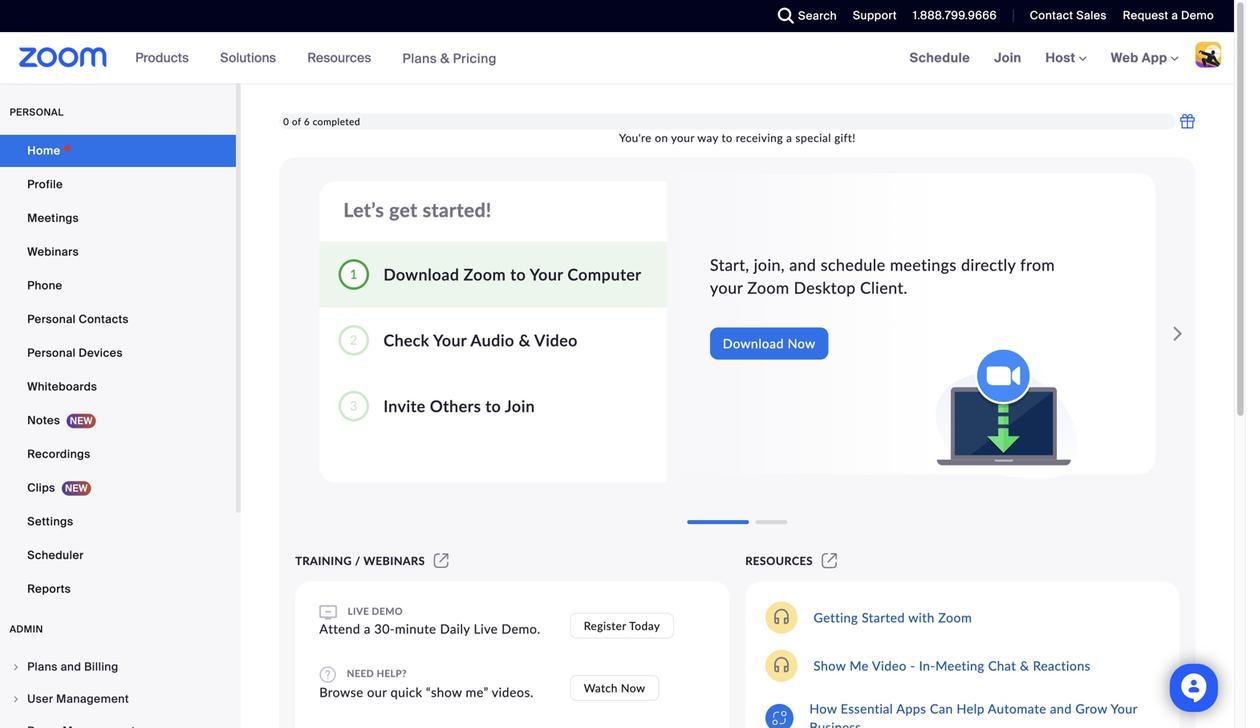 Task type: describe. For each thing, give the bounding box(es) containing it.
user
[[27, 692, 53, 707]]

0 vertical spatial video
[[535, 331, 578, 350]]

me
[[850, 658, 869, 674]]

need
[[347, 668, 374, 679]]

pricing
[[453, 50, 497, 67]]

window new image for training / webinars
[[432, 554, 451, 568]]

1 vertical spatial your
[[433, 331, 467, 350]]

getting
[[814, 610, 859, 625]]

right image
[[11, 694, 21, 704]]

products button
[[135, 32, 196, 83]]

zoom inside start, join, and schedule meetings directly from your zoom desktop client.
[[748, 278, 790, 298]]

join,
[[754, 255, 785, 275]]

start, join, and schedule meetings directly from your zoom desktop client.
[[710, 255, 1056, 298]]

and inside menu item
[[61, 660, 81, 674]]

help?
[[377, 668, 407, 679]]

audio
[[471, 331, 515, 350]]

help
[[957, 701, 985, 717]]

1.888.799.9666 button up schedule 'link'
[[913, 8, 998, 23]]

management
[[56, 692, 129, 707]]

profile
[[27, 177, 63, 192]]

our
[[367, 684, 387, 700]]

home link
[[0, 135, 236, 167]]

to for invite others to join
[[486, 397, 501, 416]]

show me video - in-meeting chat & reactions link
[[814, 658, 1091, 674]]

clips link
[[0, 472, 236, 504]]

1 vertical spatial &
[[519, 331, 531, 350]]

demo
[[372, 605, 403, 617]]

client.
[[861, 278, 908, 298]]

meetings link
[[0, 202, 236, 234]]

request a demo
[[1123, 8, 1215, 23]]

2 horizontal spatial to
[[722, 131, 733, 144]]

personal devices
[[27, 346, 123, 360]]

resources
[[308, 49, 371, 66]]

reports link
[[0, 573, 236, 605]]

now for watch now
[[621, 681, 646, 695]]

2 horizontal spatial zoom
[[939, 610, 973, 625]]

settings link
[[0, 506, 236, 538]]

attend a 30-minute daily live demo.
[[320, 621, 541, 637]]

get
[[389, 198, 418, 221]]

0 horizontal spatial your
[[671, 131, 695, 144]]

webinars link
[[0, 236, 236, 268]]

let's
[[344, 198, 384, 221]]

scheduler
[[27, 548, 84, 563]]

can
[[930, 701, 954, 717]]

watch
[[584, 681, 618, 695]]

personal for personal contacts
[[27, 312, 76, 327]]

web
[[1112, 49, 1139, 66]]

attend
[[320, 621, 361, 637]]

settings
[[27, 514, 73, 529]]

notes
[[27, 413, 60, 428]]

user management menu item
[[0, 684, 236, 715]]

you're
[[619, 131, 652, 144]]

personal menu menu
[[0, 135, 236, 607]]

check
[[384, 331, 430, 350]]

reports
[[27, 582, 71, 597]]

show me video - in-meeting chat & reactions
[[814, 658, 1091, 674]]

download now
[[723, 336, 816, 351]]

a for request a demo
[[1172, 8, 1179, 23]]

of
[[292, 115, 301, 127]]

live
[[474, 621, 498, 637]]

quick
[[391, 684, 423, 700]]

automate
[[988, 701, 1047, 717]]

window new image for resources
[[820, 554, 840, 568]]

3
[[350, 398, 358, 413]]

1 horizontal spatial your
[[530, 265, 563, 284]]

your inside how essential apps can help automate and grow your business
[[1111, 701, 1138, 717]]

and inside how essential apps can help automate and grow your business
[[1051, 701, 1073, 717]]

watch now
[[584, 681, 646, 695]]

search
[[799, 8, 837, 23]]

0 horizontal spatial zoom
[[464, 265, 506, 284]]

plans for plans & pricing
[[403, 50, 437, 67]]

scheduler link
[[0, 540, 236, 572]]

minute
[[395, 621, 437, 637]]

next image
[[1173, 318, 1196, 350]]

home
[[27, 143, 60, 158]]

admin menu menu
[[0, 652, 236, 728]]

how
[[810, 701, 838, 717]]

webinars
[[27, 244, 79, 259]]

invite others to join
[[384, 397, 535, 416]]

your inside start, join, and schedule meetings directly from your zoom desktop client.
[[710, 278, 743, 298]]

request
[[1123, 8, 1169, 23]]

browse
[[320, 684, 364, 700]]

1.888.799.9666
[[913, 8, 998, 23]]

videos.
[[492, 684, 534, 700]]

phone link
[[0, 270, 236, 302]]

clips
[[27, 481, 55, 495]]

demo.
[[502, 621, 541, 637]]

6
[[304, 115, 310, 127]]

web app button
[[1112, 49, 1179, 66]]

recordings
[[27, 447, 91, 462]]

essential
[[841, 701, 894, 717]]

register today
[[584, 619, 661, 633]]



Task type: locate. For each thing, give the bounding box(es) containing it.
banner containing products
[[0, 32, 1235, 85]]

&
[[441, 50, 450, 67], [519, 331, 531, 350], [1020, 658, 1030, 674]]

0 vertical spatial join
[[995, 49, 1022, 66]]

1 vertical spatial to
[[511, 265, 526, 284]]

2 window new image from the left
[[820, 554, 840, 568]]

0 vertical spatial to
[[722, 131, 733, 144]]

2 vertical spatial &
[[1020, 658, 1030, 674]]

video right audio on the top left of page
[[535, 331, 578, 350]]

user management
[[27, 692, 129, 707]]

0 vertical spatial your
[[671, 131, 695, 144]]

2 vertical spatial your
[[1111, 701, 1138, 717]]

1 horizontal spatial to
[[511, 265, 526, 284]]

0 horizontal spatial your
[[433, 331, 467, 350]]

1 vertical spatial personal
[[27, 346, 76, 360]]

download for download now
[[723, 336, 784, 351]]

personal
[[10, 106, 64, 118]]

plans
[[403, 50, 437, 67], [27, 660, 58, 674]]

join inside join link
[[995, 49, 1022, 66]]

your right "on" at the top of page
[[671, 131, 695, 144]]

2 vertical spatial a
[[364, 621, 371, 637]]

zoom
[[464, 265, 506, 284], [748, 278, 790, 298], [939, 610, 973, 625]]

and left billing
[[61, 660, 81, 674]]

window new image
[[432, 554, 451, 568], [820, 554, 840, 568]]

1 horizontal spatial your
[[710, 278, 743, 298]]

request a demo link
[[1111, 0, 1235, 32], [1123, 8, 1215, 23]]

download inside the download now button
[[723, 336, 784, 351]]

from
[[1021, 255, 1056, 275]]

right image
[[11, 662, 21, 672]]

to right others at the bottom left of page
[[486, 397, 501, 416]]

2
[[350, 332, 358, 348]]

register
[[584, 619, 627, 633]]

a left demo
[[1172, 8, 1179, 23]]

schedule
[[910, 49, 971, 66]]

products
[[135, 49, 189, 66]]

1 personal from the top
[[27, 312, 76, 327]]

1 horizontal spatial video
[[872, 658, 907, 674]]

0 horizontal spatial and
[[61, 660, 81, 674]]

training
[[295, 554, 352, 568]]

window new image right 'resources'
[[820, 554, 840, 568]]

devices
[[79, 346, 123, 360]]

plans and billing menu item
[[0, 652, 236, 682]]

to up audio on the top left of page
[[511, 265, 526, 284]]

getting started with zoom
[[814, 610, 973, 625]]

training / webinars
[[295, 554, 425, 568]]

1 horizontal spatial a
[[787, 131, 793, 144]]

a for attend a 30-minute daily live demo.
[[364, 621, 371, 637]]

1 vertical spatial download
[[723, 336, 784, 351]]

contact
[[1030, 8, 1074, 23]]

1 vertical spatial now
[[621, 681, 646, 695]]

1 vertical spatial plans
[[27, 660, 58, 674]]

2 horizontal spatial a
[[1172, 8, 1179, 23]]

started!
[[423, 198, 492, 221]]

download zoom to your computer
[[384, 265, 642, 284]]

plans left pricing
[[403, 50, 437, 67]]

your down 'start,'
[[710, 278, 743, 298]]

your
[[671, 131, 695, 144], [710, 278, 743, 298]]

& left pricing
[[441, 50, 450, 67]]

30-
[[375, 621, 395, 637]]

0 horizontal spatial to
[[486, 397, 501, 416]]

0 vertical spatial your
[[530, 265, 563, 284]]

solutions button
[[220, 32, 283, 83]]

& right audio on the top left of page
[[519, 331, 531, 350]]

join left host
[[995, 49, 1022, 66]]

0 vertical spatial &
[[441, 50, 450, 67]]

schedule
[[821, 255, 886, 275]]

support link
[[841, 0, 901, 32], [853, 8, 897, 23]]

reactions
[[1034, 658, 1091, 674]]

1 vertical spatial a
[[787, 131, 793, 144]]

1 horizontal spatial &
[[519, 331, 531, 350]]

and left grow
[[1051, 701, 1073, 717]]

download for download zoom to your computer
[[384, 265, 460, 284]]

contact sales link
[[1018, 0, 1111, 32], [1030, 8, 1107, 23]]

product information navigation
[[123, 32, 509, 85]]

plans for plans and billing
[[27, 660, 58, 674]]

gift!
[[835, 131, 856, 144]]

1 horizontal spatial now
[[788, 336, 816, 351]]

schedule link
[[898, 32, 983, 83]]

live demo
[[345, 605, 403, 617]]

2 horizontal spatial and
[[1051, 701, 1073, 717]]

2 horizontal spatial your
[[1111, 701, 1138, 717]]

contact sales
[[1030, 8, 1107, 23]]

1 vertical spatial video
[[872, 658, 907, 674]]

admin
[[10, 623, 43, 635]]

2 horizontal spatial &
[[1020, 658, 1030, 674]]

billing
[[84, 660, 118, 674]]

now down desktop
[[788, 336, 816, 351]]

join link
[[983, 32, 1034, 83]]

your
[[530, 265, 563, 284], [433, 331, 467, 350], [1111, 701, 1138, 717]]

desktop
[[794, 278, 856, 298]]

1
[[350, 266, 358, 282]]

and up desktop
[[790, 255, 817, 275]]

1.888.799.9666 button up schedule
[[901, 0, 1002, 32]]

plans inside product information navigation
[[403, 50, 437, 67]]

0 horizontal spatial &
[[441, 50, 450, 67]]

0 vertical spatial now
[[788, 336, 816, 351]]

to for download zoom to your computer
[[511, 265, 526, 284]]

1 vertical spatial and
[[61, 660, 81, 674]]

0 vertical spatial download
[[384, 265, 460, 284]]

on
[[655, 131, 669, 144]]

0 horizontal spatial download
[[384, 265, 460, 284]]

your right grow
[[1111, 701, 1138, 717]]

personal up whiteboards
[[27, 346, 76, 360]]

0 vertical spatial personal
[[27, 312, 76, 327]]

plans and billing
[[27, 660, 118, 674]]

0 horizontal spatial a
[[364, 621, 371, 637]]

1 horizontal spatial zoom
[[748, 278, 790, 298]]

chat
[[989, 658, 1017, 674]]

banner
[[0, 32, 1235, 85]]

invite
[[384, 397, 426, 416]]

apps
[[897, 701, 927, 717]]

grow
[[1076, 701, 1108, 717]]

web app
[[1112, 49, 1168, 66]]

me"
[[466, 684, 489, 700]]

business
[[810, 719, 862, 728]]

& inside product information navigation
[[441, 50, 450, 67]]

others
[[430, 397, 481, 416]]

app
[[1142, 49, 1168, 66]]

directly
[[962, 255, 1016, 275]]

sales
[[1077, 8, 1107, 23]]

0 horizontal spatial video
[[535, 331, 578, 350]]

& right chat
[[1020, 658, 1030, 674]]

download now button
[[710, 328, 829, 360]]

to right way
[[722, 131, 733, 144]]

0 horizontal spatial plans
[[27, 660, 58, 674]]

how essential apps can help automate and grow your business link
[[810, 701, 1138, 728]]

solutions
[[220, 49, 276, 66]]

special
[[796, 131, 832, 144]]

support
[[853, 8, 897, 23]]

2 vertical spatial to
[[486, 397, 501, 416]]

2 personal from the top
[[27, 346, 76, 360]]

let's get started!
[[344, 198, 492, 221]]

0
[[283, 115, 289, 127]]

now right watch
[[621, 681, 646, 695]]

download down let's get started!
[[384, 265, 460, 284]]

getting started with zoom link
[[814, 610, 973, 625]]

1 horizontal spatial window new image
[[820, 554, 840, 568]]

1 window new image from the left
[[432, 554, 451, 568]]

1 horizontal spatial plans
[[403, 50, 437, 67]]

and inside start, join, and schedule meetings directly from your zoom desktop client.
[[790, 255, 817, 275]]

1 vertical spatial your
[[710, 278, 743, 298]]

personal down 'phone'
[[27, 312, 76, 327]]

0 vertical spatial and
[[790, 255, 817, 275]]

to
[[722, 131, 733, 144], [511, 265, 526, 284], [486, 397, 501, 416]]

zoom logo image
[[19, 47, 107, 67]]

live
[[348, 605, 369, 617]]

personal
[[27, 312, 76, 327], [27, 346, 76, 360]]

personal for personal devices
[[27, 346, 76, 360]]

recordings link
[[0, 438, 236, 470]]

download down join,
[[723, 336, 784, 351]]

host button
[[1046, 49, 1088, 66]]

plans right right image
[[27, 660, 58, 674]]

0 vertical spatial a
[[1172, 8, 1179, 23]]

0 vertical spatial plans
[[403, 50, 437, 67]]

1 vertical spatial join
[[505, 397, 535, 416]]

your left audio on the top left of page
[[433, 331, 467, 350]]

0 horizontal spatial now
[[621, 681, 646, 695]]

1 horizontal spatial join
[[995, 49, 1022, 66]]

daily
[[440, 621, 470, 637]]

webinars
[[364, 554, 425, 568]]

profile picture image
[[1196, 42, 1222, 67]]

meetings navigation
[[898, 32, 1235, 85]]

zoom up check your audio & video
[[464, 265, 506, 284]]

way
[[698, 131, 719, 144]]

contacts
[[79, 312, 129, 327]]

started
[[862, 610, 906, 625]]

browse our quick "show me" videos.
[[320, 684, 534, 700]]

and
[[790, 255, 817, 275], [61, 660, 81, 674], [1051, 701, 1073, 717]]

2 vertical spatial and
[[1051, 701, 1073, 717]]

register today button
[[571, 613, 674, 639]]

0 horizontal spatial window new image
[[432, 554, 451, 568]]

window new image right "webinars"
[[432, 554, 451, 568]]

1 horizontal spatial download
[[723, 336, 784, 351]]

plans inside menu item
[[27, 660, 58, 674]]

1 horizontal spatial and
[[790, 255, 817, 275]]

your left computer
[[530, 265, 563, 284]]

personal contacts
[[27, 312, 129, 327]]

0 horizontal spatial join
[[505, 397, 535, 416]]

a left special
[[787, 131, 793, 144]]

personal contacts link
[[0, 303, 236, 336]]

zoom down join,
[[748, 278, 790, 298]]

now for download now
[[788, 336, 816, 351]]

zoom right with
[[939, 610, 973, 625]]

whiteboards link
[[0, 371, 236, 403]]

start,
[[710, 255, 750, 275]]

download
[[384, 265, 460, 284], [723, 336, 784, 351]]

in-
[[920, 658, 936, 674]]

computer
[[568, 265, 642, 284]]

a left 30- on the left of the page
[[364, 621, 371, 637]]

need help?
[[344, 668, 407, 679]]

join right others at the bottom left of page
[[505, 397, 535, 416]]

video left -
[[872, 658, 907, 674]]



Task type: vqa. For each thing, say whether or not it's contained in the screenshot.


